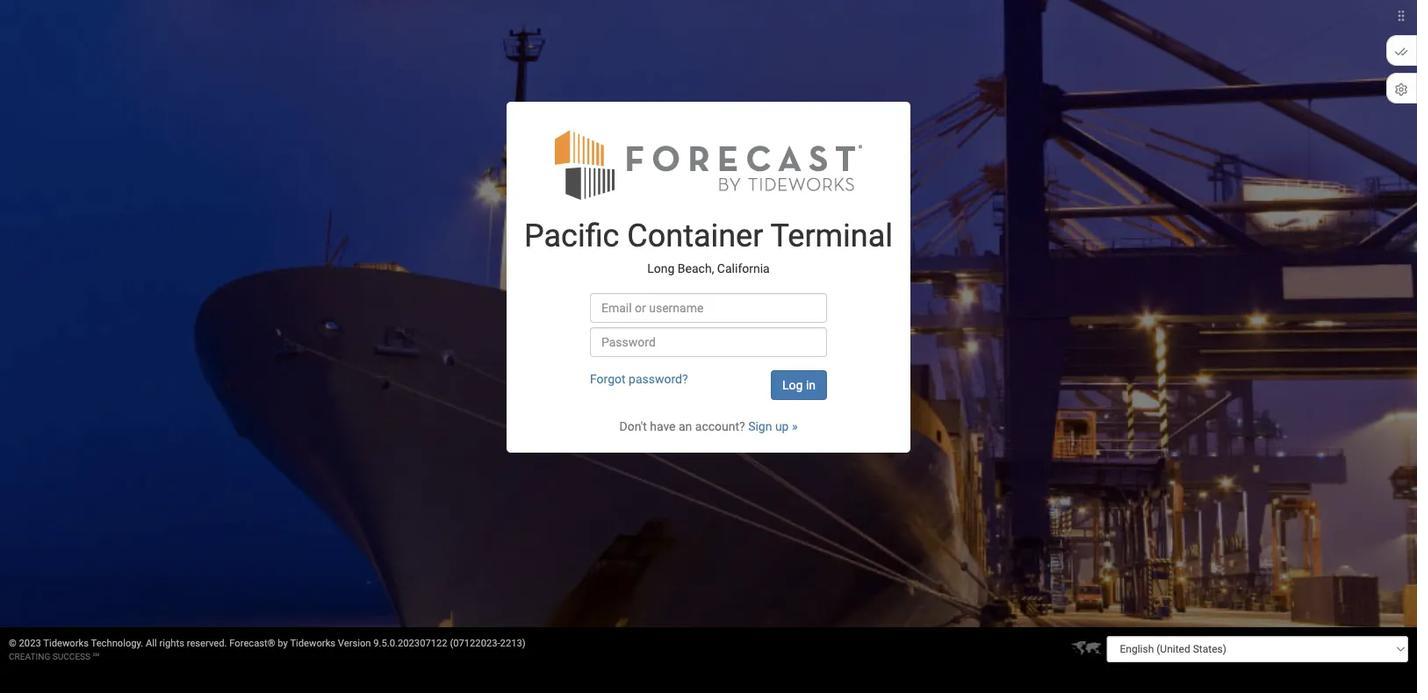 Task type: locate. For each thing, give the bounding box(es) containing it.
long
[[647, 261, 675, 276]]

beach,
[[678, 261, 714, 276]]

creating
[[9, 651, 50, 662]]

password?
[[629, 372, 688, 386]]

forgot password? link
[[590, 372, 688, 386]]

reserved.
[[187, 638, 227, 649]]

technology.
[[91, 638, 143, 649]]

1 horizontal spatial tideworks
[[290, 638, 335, 649]]

2 tideworks from the left
[[290, 638, 335, 649]]

℠
[[93, 651, 99, 662]]

success
[[52, 651, 90, 662]]

log in button
[[771, 371, 827, 400]]

don't
[[619, 419, 647, 434]]

forgot password? log in
[[590, 372, 816, 392]]

forgot
[[590, 372, 626, 386]]

© 2023 tideworks technology. all rights reserved. forecast® by tideworks version 9.5.0.202307122 (07122023-2213) creating success ℠
[[9, 638, 526, 662]]

tideworks
[[43, 638, 89, 649], [290, 638, 335, 649]]

pacific container terminal long beach, california
[[524, 217, 893, 276]]

tideworks up success
[[43, 638, 89, 649]]

up
[[775, 419, 789, 434]]

log
[[782, 378, 803, 392]]

Email or username text field
[[590, 293, 827, 323]]

account?
[[695, 419, 745, 434]]

forecast®
[[229, 638, 275, 649]]

2213)
[[500, 638, 526, 649]]

rights
[[159, 638, 184, 649]]

1 tideworks from the left
[[43, 638, 89, 649]]

0 horizontal spatial tideworks
[[43, 638, 89, 649]]

tideworks right by
[[290, 638, 335, 649]]

sign
[[748, 419, 772, 434]]

(07122023-
[[450, 638, 500, 649]]



Task type: vqa. For each thing, say whether or not it's contained in the screenshot.
Rights
yes



Task type: describe. For each thing, give the bounding box(es) containing it.
sign up » link
[[748, 419, 798, 434]]

california
[[717, 261, 770, 276]]

container
[[627, 217, 763, 255]]

by
[[278, 638, 288, 649]]

Password password field
[[590, 327, 827, 357]]

don't have an account? sign up »
[[619, 419, 798, 434]]

9.5.0.202307122
[[373, 638, 447, 649]]

in
[[806, 378, 816, 392]]

an
[[679, 419, 692, 434]]

pacific
[[524, 217, 619, 255]]

version
[[338, 638, 371, 649]]

»
[[792, 419, 798, 434]]

2023
[[19, 638, 41, 649]]

©
[[9, 638, 17, 649]]

all
[[146, 638, 157, 649]]

have
[[650, 419, 676, 434]]

forecast® by tideworks image
[[555, 128, 862, 201]]

terminal
[[770, 217, 893, 255]]



